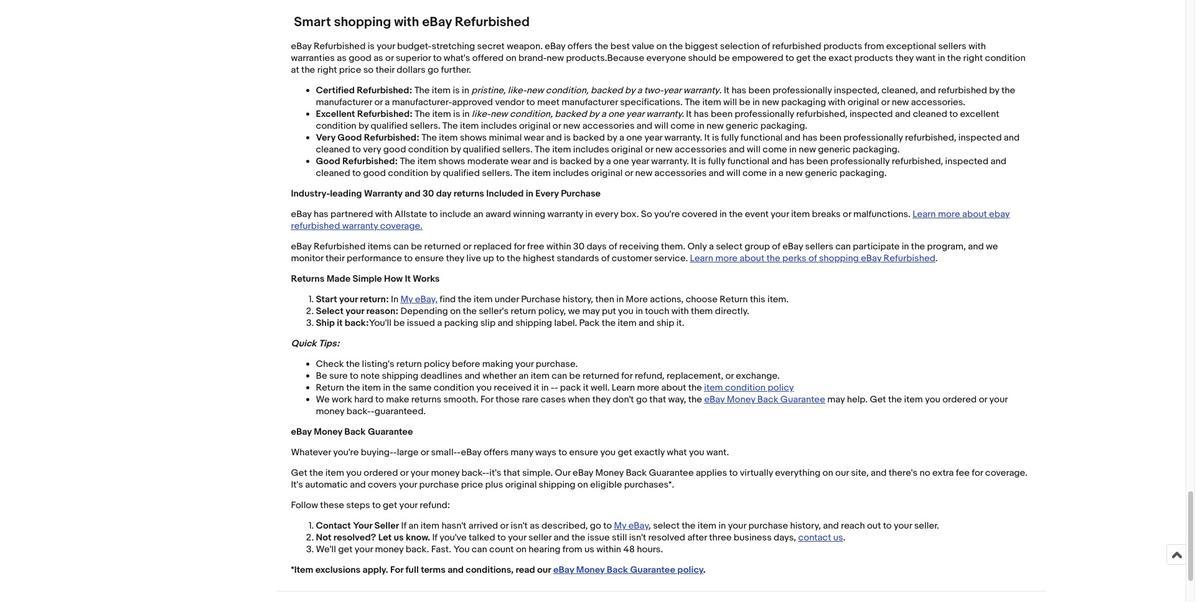 Task type: vqa. For each thing, say whether or not it's contained in the screenshot.
ensure inside Ebay Refurbished Items Can Be Returned Or Replaced For Free Within 30 Days Of Receiving Them. Only A Select Group Of Ebay Sellers Can Participate In The Program, And We Monitor Their Performance To Ensure They Live Up To The Highest Standards Of Customer Service.
yes



Task type: locate. For each thing, give the bounding box(es) containing it.
be up 'when'
[[570, 371, 581, 383]]

within inside ebay refurbished items can be returned or replaced for free within 30 days of receiving them. only a select group of ebay sellers can participate in the program, and we monitor their performance to ensure they live up to the highest standards of customer service.
[[547, 241, 572, 253]]

wear
[[524, 132, 544, 144], [511, 156, 531, 168]]

shipping up make
[[382, 371, 419, 383]]

get inside ebay refurbished is your budget-stretching secret weapon. ebay offers the best value on the biggest selection of refurbished products from exceptional sellers with warranties as good as or superior to what's offered on brand-new products.because everyone should be empowered to get the exact products they want in the right condition at the right price so their dollars go further.
[[797, 52, 811, 64]]

new
[[547, 52, 564, 64], [527, 85, 544, 97], [763, 97, 780, 108], [892, 97, 910, 108], [491, 108, 508, 120], [564, 120, 581, 132], [707, 120, 724, 132], [656, 144, 673, 156], [799, 144, 817, 156], [636, 168, 653, 180], [786, 168, 803, 180]]

warranty
[[364, 188, 403, 200]]

0 vertical spatial generic
[[726, 120, 759, 132]]

2 vertical spatial accessories
[[655, 168, 707, 180]]

may left help.
[[828, 394, 846, 406]]

we work hard to make returns smooth. for those rare cases when they don't go that way, the ebay money back guarantee
[[316, 394, 826, 406]]

described,
[[542, 521, 588, 533]]

and
[[921, 85, 937, 97], [896, 108, 911, 120], [637, 120, 653, 132], [546, 132, 562, 144], [785, 132, 801, 144], [1005, 132, 1020, 144], [729, 144, 745, 156], [533, 156, 549, 168], [772, 156, 788, 168], [991, 156, 1007, 168], [709, 168, 725, 180], [405, 188, 421, 200], [969, 241, 985, 253], [498, 318, 514, 330], [639, 318, 655, 330], [465, 371, 481, 383], [871, 468, 887, 480], [350, 480, 366, 492], [824, 521, 839, 533], [554, 533, 570, 545], [448, 565, 464, 577]]

. inside '. it has been professionally inspected, cleaned, and refurbished by the manufacturer or a manufacturer-approved vendor to meet manufacturer specifications. the item will be in new packaging with original or new accessories.'
[[720, 85, 722, 97]]

1 vertical spatial one
[[627, 132, 643, 144]]

it right ship
[[337, 318, 343, 330]]

automatic
[[305, 480, 348, 492]]

inspected inside it has been professionally refurbished, inspected and cleaned to excellent condition by qualified sellers. the item includes original or new accessories and will come in new generic packaging.
[[850, 108, 894, 120]]

packaging. inside 'the item shows minimal wear and is backed by a one year warranty. it is fully functional and has been professionally refurbished, inspected and cleaned to very good condition by qualified sellers. the item includes original or new accessories and will come in new generic packaging.'
[[853, 144, 900, 156]]

with right packaging
[[829, 97, 846, 108]]

ebay right group
[[783, 241, 804, 253]]

on right value
[[657, 41, 668, 52]]

more
[[626, 294, 648, 306]]

one up box.
[[614, 156, 630, 168]]

0 horizontal spatial about
[[662, 383, 687, 394]]

by up day
[[431, 168, 441, 180]]

can inside contact your seller if an item hasn't arrived or isn't as described, go to my ebay , select the item in your purchase history, and reach out to your seller. not resolved? let us know. if you've talked to your seller and the issue still isn't resolved after three business days, contact us . we'll get your money back. fast. you can count on hearing from us within 48 hours.
[[472, 545, 488, 556]]

return left policy,
[[511, 306, 537, 318]]

0 vertical spatial we
[[987, 241, 999, 253]]

good right very
[[384, 144, 406, 156]]

coverage. inside learn more about ebay refurbished warranty coverage.
[[380, 221, 423, 232]]

refund:
[[420, 500, 450, 512]]

0 horizontal spatial we
[[568, 306, 581, 318]]

will inside '. it has been professionally inspected, cleaned, and refurbished by the manufacturer or a manufacturer-approved vendor to meet manufacturer specifications. the item will be in new packaging with original or new accessories.'
[[724, 97, 738, 108]]

1 vertical spatial more
[[716, 253, 738, 265]]

generic inside 'the item shows minimal wear and is backed by a one year warranty. it is fully functional and has been professionally refurbished, inspected and cleaned to very good condition by qualified sellers. the item includes original or new accessories and will come in new generic packaging.'
[[819, 144, 851, 156]]

pack
[[561, 383, 581, 394]]

2 horizontal spatial about
[[963, 209, 988, 221]]

can right items
[[394, 241, 409, 253]]

1 vertical spatial functional
[[728, 156, 770, 168]]

can right "you"
[[472, 545, 488, 556]]

to inside 'the item shows minimal wear and is backed by a one year warranty. it is fully functional and has been professionally refurbished, inspected and cleaned to very good condition by qualified sellers. the item includes original or new accessories and will come in new generic packaging.'
[[353, 144, 361, 156]]

about right don't
[[662, 383, 687, 394]]

warranty
[[684, 85, 720, 97], [548, 209, 584, 221], [342, 221, 378, 232]]

to left what's
[[433, 52, 442, 64]]

or inside "may help. get the item you ordered or your money back--guaranteed."
[[980, 394, 988, 406]]

we inside ebay refurbished items can be returned or replaced for free within 30 days of receiving them. only a select group of ebay sellers can participate in the program, and we monitor their performance to ensure they live up to the highest standards of customer service.
[[987, 241, 999, 253]]

check the listing's return policy before making your purchase. be sure to note shipping deadlines and whether an item can be returned for refund, replacement, or exchange. return the item in the same condition you received it in -- pack it well. learn more about the item condition policy
[[316, 359, 794, 394]]

0 vertical spatial refurbished
[[773, 41, 822, 52]]

like- right pristine,
[[508, 85, 527, 97]]

packaging. inside it has been professionally refurbished, inspected and cleaned to excellent condition by qualified sellers. the item includes original or new accessories and will come in new generic packaging.
[[761, 120, 808, 132]]

to right applies
[[730, 468, 738, 480]]

you're right so
[[655, 209, 680, 221]]

returned up 'when'
[[583, 371, 620, 383]]

2 horizontal spatial refurbished
[[939, 85, 988, 97]]

what
[[667, 447, 687, 459]]

been up breaks
[[807, 156, 829, 168]]

1 horizontal spatial price
[[461, 480, 483, 492]]

0 horizontal spatial for
[[391, 565, 404, 577]]

from inside contact your seller if an item hasn't arrived or isn't as described, go to my ebay , select the item in your purchase history, and reach out to your seller. not resolved? let us know. if you've talked to your seller and the issue still isn't resolved after three business days, contact us . we'll get your money back. fast. you can count on hearing from us within 48 hours.
[[563, 545, 583, 556]]

1 vertical spatial purchase
[[749, 521, 789, 533]]

refurbished inside ebay refurbished is your budget-stretching secret weapon. ebay offers the best value on the biggest selection of refurbished products from exceptional sellers with warranties as good as or superior to what's offered on brand-new products.because everyone should be empowered to get the exact products they want in the right condition at the right price so their dollars go further.
[[314, 41, 366, 52]]

1 horizontal spatial policy
[[678, 565, 704, 577]]

best
[[611, 41, 630, 52]]

1 vertical spatial their
[[326, 253, 345, 265]]

. right contact
[[844, 533, 846, 545]]

to left very
[[353, 144, 361, 156]]

0 horizontal spatial get
[[291, 468, 308, 480]]

0 horizontal spatial they
[[446, 253, 465, 265]]

one inside the item shows moderate wear and is backed by a one year warranty. it is fully functional and has been professionally refurbished, inspected and cleaned to good condition by qualified sellers. the item includes original or new accessories and will come in a new generic packaging.
[[614, 156, 630, 168]]

1 horizontal spatial we
[[987, 241, 999, 253]]

includes inside the item shows moderate wear and is backed by a one year warranty. it is fully functional and has been professionally refurbished, inspected and cleaned to good condition by qualified sellers. the item includes original or new accessories and will come in a new generic packaging.
[[553, 168, 589, 180]]

2 vertical spatial learn
[[612, 383, 636, 394]]

is inside ebay refurbished is your budget-stretching secret weapon. ebay offers the best value on the biggest selection of refurbished products from exceptional sellers with warranties as good as or superior to what's offered on brand-new products.because everyone should be empowered to get the exact products they want in the right condition at the right price so their dollars go further.
[[368, 41, 375, 52]]

shows inside the item shows moderate wear and is backed by a one year warranty. it is fully functional and has been professionally refurbished, inspected and cleaned to good condition by qualified sellers. the item includes original or new accessories and will come in a new generic packaging.
[[439, 156, 466, 168]]

an up back.
[[409, 521, 419, 533]]

you inside the check the listing's return policy before making your purchase. be sure to note shipping deadlines and whether an item can be returned for refund, replacement, or exchange. return the item in the same condition you received it in -- pack it well. learn more about the item condition policy
[[477, 383, 492, 394]]

1 vertical spatial warranty.
[[665, 132, 703, 144]]

history,
[[563, 294, 594, 306], [791, 521, 822, 533]]

functional up event
[[728, 156, 770, 168]]

professionally down empowered
[[735, 108, 795, 120]]

for
[[481, 394, 494, 406], [391, 565, 404, 577]]

right
[[964, 52, 984, 64], [317, 64, 337, 76]]

come up event
[[743, 168, 768, 180]]

to left my ebay link
[[604, 521, 612, 533]]

warranty down every on the left top of the page
[[548, 209, 584, 221]]

from down described,
[[563, 545, 583, 556]]

packaging.
[[761, 120, 808, 132], [853, 144, 900, 156], [840, 168, 887, 180]]

ebay money back guarantee link
[[705, 394, 826, 406]]

condition up excellent
[[986, 52, 1026, 64]]

purchase for under
[[521, 294, 561, 306]]

industry-
[[291, 188, 330, 200]]

they inside ebay refurbished items can be returned or replaced for free within 30 days of receiving them. only a select group of ebay sellers can participate in the program, and we monitor their performance to ensure they live up to the highest standards of customer service.
[[446, 253, 465, 265]]

1 horizontal spatial sellers
[[939, 41, 967, 52]]

0 horizontal spatial us
[[394, 533, 404, 545]]

ebay right small-
[[461, 447, 482, 459]]

coverage. up items
[[380, 221, 423, 232]]

shipping left the label.
[[516, 318, 553, 330]]

- inside the get the item you ordered or your money back--it's that simple. our ebay money back guarantee applies to virtually everything on our site, and there's no extra fee for coverage. it's automatic and covers your purchase price plus original shipping on eligible purchases*.
[[486, 468, 490, 480]]

item inside it has been professionally refurbished, inspected and cleaned to excellent condition by qualified sellers. the item includes original or new accessories and will come in new generic packaging.
[[460, 120, 479, 132]]

back down exchange.
[[758, 394, 779, 406]]

sellers. down manufacturer-
[[410, 120, 441, 132]]

a inside 'the item shows minimal wear and is backed by a one year warranty. it is fully functional and has been professionally refurbished, inspected and cleaned to very good condition by qualified sellers. the item includes original or new accessories and will come in new generic packaging.'
[[620, 132, 625, 144]]

good inside ebay refurbished is your budget-stretching secret weapon. ebay offers the best value on the biggest selection of refurbished products from exceptional sellers with warranties as good as or superior to what's offered on brand-new products.because everyone should be empowered to get the exact products they want in the right condition at the right price so their dollars go further.
[[349, 52, 372, 64]]

learn inside learn more about ebay refurbished warranty coverage.
[[913, 209, 937, 221]]

it left cases
[[534, 383, 540, 394]]

- inside "may help. get the item you ordered or your money back--guaranteed."
[[371, 406, 375, 418]]

1 vertical spatial get
[[291, 468, 308, 480]]

good inside 'the item shows minimal wear and is backed by a one year warranty. it is fully functional and has been professionally refurbished, inspected and cleaned to very good condition by qualified sellers. the item includes original or new accessories and will come in new generic packaging.'
[[384, 144, 406, 156]]

sellers for ebay
[[806, 241, 834, 253]]

by
[[625, 85, 635, 97], [990, 85, 1000, 97], [589, 108, 599, 120], [359, 120, 369, 132], [607, 132, 618, 144], [451, 144, 461, 156], [594, 156, 604, 168], [431, 168, 441, 180]]

cleaned for the item shows minimal wear and is backed by a one year warranty. it is fully functional and has been professionally refurbished, inspected and cleaned to very good condition by qualified sellers. the item includes original or new accessories and will come in new generic packaging.
[[316, 144, 351, 156]]

making
[[483, 359, 514, 371]]

new inside ebay refurbished is your budget-stretching secret weapon. ebay offers the best value on the biggest selection of refurbished products from exceptional sellers with warranties as good as or superior to what's offered on brand-new products.because everyone should be empowered to get the exact products they want in the right condition at the right price so their dollars go further.
[[547, 52, 564, 64]]

shows up industry-leading warranty and 30 day returns included in every purchase
[[439, 156, 466, 168]]

more for ebay
[[939, 209, 961, 221]]

fully for and
[[708, 156, 726, 168]]

functional inside the item shows moderate wear and is backed by a one year warranty. it is fully functional and has been professionally refurbished, inspected and cleaned to good condition by qualified sellers. the item includes original or new accessories and will come in a new generic packaging.
[[728, 156, 770, 168]]

0 horizontal spatial shopping
[[334, 14, 391, 30]]

has inside the item shows moderate wear and is backed by a one year warranty. it is fully functional and has been professionally refurbished, inspected and cleaned to good condition by qualified sellers. the item includes original or new accessories and will come in a new generic packaging.
[[790, 156, 805, 168]]

1 vertical spatial history,
[[791, 521, 822, 533]]

hours.
[[637, 545, 663, 556]]

back up buying- at the bottom
[[345, 427, 366, 439]]

accessories inside it has been professionally refurbished, inspected and cleaned to excellent condition by qualified sellers. the item includes original or new accessories and will come in new generic packaging.
[[583, 120, 635, 132]]

history, inside contact your seller if an item hasn't arrived or isn't as described, go to my ebay , select the item in your purchase history, and reach out to your seller. not resolved? let us know. if you've talked to your seller and the issue still isn't resolved after three business days, contact us . we'll get your money back. fast. you can count on hearing from us within 48 hours.
[[791, 521, 822, 533]]

1 vertical spatial for
[[622, 371, 633, 383]]

1 horizontal spatial history,
[[791, 521, 822, 533]]

to up leading
[[353, 168, 361, 180]]

backed inside 'the item shows minimal wear and is backed by a one year warranty. it is fully functional and has been professionally refurbished, inspected and cleaned to very good condition by qualified sellers. the item includes original or new accessories and will come in new generic packaging.'
[[573, 132, 605, 144]]

1 horizontal spatial go
[[590, 521, 602, 533]]

come down packaging
[[763, 144, 788, 156]]

price left plus
[[461, 480, 483, 492]]

an inside contact your seller if an item hasn't arrived or isn't as described, go to my ebay , select the item in your purchase history, and reach out to your seller. not resolved? let us know. if you've talked to your seller and the issue still isn't resolved after three business days, contact us . we'll get your money back. fast. you can count on hearing from us within 48 hours.
[[409, 521, 419, 533]]

with down warranty
[[375, 209, 393, 221]]

issued
[[407, 318, 435, 330]]

excellent refurbished: the item is in like-new condition, backed by a one year warranty.
[[316, 108, 685, 120]]

returns
[[454, 188, 485, 200], [412, 394, 442, 406]]

will inside the item shows moderate wear and is backed by a one year warranty. it is fully functional and has been professionally refurbished, inspected and cleaned to good condition by qualified sellers. the item includes original or new accessories and will come in a new generic packaging.
[[727, 168, 741, 180]]

2 vertical spatial inspected
[[946, 156, 989, 168]]

refurbished, inside it has been professionally refurbished, inspected and cleaned to excellent condition by qualified sellers. the item includes original or new accessories and will come in new generic packaging.
[[797, 108, 848, 120]]

manufacturer up very
[[316, 97, 373, 108]]

may
[[583, 306, 600, 318], [828, 394, 846, 406]]

my
[[401, 294, 413, 306], [614, 521, 627, 533]]

1 horizontal spatial within
[[597, 545, 622, 556]]

learn right the service.
[[691, 253, 714, 265]]

original inside the item shows moderate wear and is backed by a one year warranty. it is fully functional and has been professionally refurbished, inspected and cleaned to good condition by qualified sellers. the item includes original or new accessories and will come in a new generic packaging.
[[592, 168, 623, 180]]

0 horizontal spatial for
[[514, 241, 526, 253]]

ebay inside the get the item you ordered or your money back--it's that simple. our ebay money back guarantee applies to virtually everything on our site, and there's no extra fee for coverage. it's automatic and covers your purchase price plus original shipping on eligible purchases*.
[[573, 468, 594, 480]]

1 vertical spatial packaging.
[[853, 144, 900, 156]]

with
[[394, 14, 419, 30], [969, 41, 987, 52], [829, 97, 846, 108], [375, 209, 393, 221], [672, 306, 689, 318]]

if right know.
[[433, 533, 438, 545]]

the item shows minimal wear and is backed by a one year warranty. it is fully functional and has been professionally refurbished, inspected and cleaned to very good condition by qualified sellers. the item includes original or new accessories and will come in new generic packaging.
[[316, 132, 1020, 156]]

come down '. it has been professionally inspected, cleaned, and refurbished by the manufacturer or a manufacturer-approved vendor to meet manufacturer specifications. the item will be in new packaging with original or new accessories.'
[[671, 120, 695, 132]]

0 vertical spatial get
[[870, 394, 887, 406]]

one
[[609, 108, 625, 120], [627, 132, 643, 144], [614, 156, 630, 168]]

price inside ebay refurbished is your budget-stretching secret weapon. ebay offers the best value on the biggest selection of refurbished products from exceptional sellers with warranties as good as or superior to what's offered on brand-new products.because everyone should be empowered to get the exact products they want in the right condition at the right price so their dollars go further.
[[339, 64, 361, 76]]

more for the
[[716, 253, 738, 265]]

0 horizontal spatial our
[[538, 565, 552, 577]]

has
[[732, 85, 747, 97], [694, 108, 709, 120], [803, 132, 818, 144], [790, 156, 805, 168], [314, 209, 329, 221]]

offers inside ebay refurbished is your budget-stretching secret weapon. ebay offers the best value on the biggest selection of refurbished products from exceptional sellers with warranties as good as or superior to what's offered on brand-new products.because everyone should be empowered to get the exact products they want in the right condition at the right price so their dollars go further.
[[568, 41, 593, 52]]

0 horizontal spatial it
[[337, 318, 343, 330]]

learn more about the perks of shopping ebay refurbished link
[[691, 253, 936, 265]]

guarantee inside the get the item you ordered or your money back--it's that simple. our ebay money back guarantee applies to virtually everything on our site, and there's no extra fee for coverage. it's automatic and covers your purchase price plus original shipping on eligible purchases*.
[[649, 468, 694, 480]]

refurbished up excellent
[[939, 85, 988, 97]]

1 vertical spatial our
[[538, 565, 552, 577]]

be inside start your return: in my ebay, find the item under purchase history, then in more actions, choose return this item. select your reason: depending on the seller's return policy, we may put you in touch with them directly. ship it back: you'll be issued a packing slip and shipping label. pack the item and ship it.
[[394, 318, 405, 330]]

generic inside the item shows moderate wear and is backed by a one year warranty. it is fully functional and has been professionally refurbished, inspected and cleaned to good condition by qualified sellers. the item includes original or new accessories and will come in a new generic packaging.
[[806, 168, 838, 180]]

0 vertical spatial shipping
[[516, 318, 553, 330]]

-
[[551, 383, 555, 394], [555, 383, 558, 394], [371, 406, 375, 418], [394, 447, 397, 459], [457, 447, 461, 459], [486, 468, 490, 480]]

simple
[[353, 274, 382, 285]]

1 horizontal spatial manufacturer
[[562, 97, 618, 108]]

we inside start your return: in my ebay, find the item under purchase history, then in more actions, choose return this item. select your reason: depending on the seller's return policy, we may put you in touch with them directly. ship it back: you'll be issued a packing slip and shipping label. pack the item and ship it.
[[568, 306, 581, 318]]

good for as
[[349, 52, 372, 64]]

excellent
[[961, 108, 1000, 120]]

stretching
[[432, 41, 475, 52]]

sellers for exceptional
[[939, 41, 967, 52]]

1 horizontal spatial their
[[376, 64, 395, 76]]

0 vertical spatial price
[[339, 64, 361, 76]]

0 vertical spatial go
[[428, 64, 439, 76]]

or inside it has been professionally refurbished, inspected and cleaned to excellent condition by qualified sellers. the item includes original or new accessories and will come in new generic packaging.
[[553, 120, 561, 132]]

go inside contact your seller if an item hasn't arrived or isn't as described, go to my ebay , select the item in your purchase history, and reach out to your seller. not resolved? let us know. if you've talked to your seller and the issue still isn't resolved after three business days, contact us . we'll get your money back. fast. you can count on hearing from us within 48 hours.
[[590, 521, 602, 533]]

condition up day
[[408, 144, 449, 156]]

received
[[494, 383, 532, 394]]

exactly
[[635, 447, 665, 459]]

2 vertical spatial an
[[409, 521, 419, 533]]

1 vertical spatial my
[[614, 521, 627, 533]]

ebay up 'whatever' on the left
[[291, 427, 312, 439]]

1 vertical spatial returned
[[583, 371, 620, 383]]

quick tips:
[[291, 338, 340, 350]]

contact your seller if an item hasn't arrived or isn't as described, go to my ebay , select the item in your purchase history, and reach out to your seller. not resolved? let us know. if you've talked to your seller and the issue still isn't resolved after three business days, contact us . we'll get your money back. fast. you can count on hearing from us within 48 hours.
[[316, 521, 940, 556]]

guarantee
[[781, 394, 826, 406], [368, 427, 413, 439], [649, 468, 694, 480], [631, 565, 676, 577]]

get right help.
[[870, 394, 887, 406]]

0 vertical spatial our
[[836, 468, 850, 480]]

count
[[490, 545, 514, 556]]

1 horizontal spatial ensure
[[570, 447, 599, 459]]

offers up it's
[[484, 447, 509, 459]]

your inside the check the listing's return policy before making your purchase. be sure to note shipping deadlines and whether an item can be returned for refund, replacement, or exchange. return the item in the same condition you received it in -- pack it well. learn more about the item condition policy
[[516, 359, 534, 371]]

warranty. down two-
[[647, 108, 685, 120]]

2 horizontal spatial learn
[[913, 209, 937, 221]]

condition inside the item shows moderate wear and is backed by a one year warranty. it is fully functional and has been professionally refurbished, inspected and cleaned to good condition by qualified sellers. the item includes original or new accessories and will come in a new generic packaging.
[[388, 168, 429, 180]]

highest
[[523, 253, 555, 265]]

2 vertical spatial more
[[638, 383, 660, 394]]

refurbished: down so
[[357, 85, 413, 97]]

1 vertical spatial may
[[828, 394, 846, 406]]

be right should
[[719, 52, 730, 64]]

learn for learn more about ebay refurbished warranty coverage.
[[913, 209, 937, 221]]

whatever you're buying--large or small--ebay offers many ways to ensure you get exactly what you want.
[[291, 447, 730, 459]]

good down very
[[316, 156, 341, 168]]

sellers. inside it has been professionally refurbished, inspected and cleaned to excellent condition by qualified sellers. the item includes original or new accessories and will come in new generic packaging.
[[410, 120, 441, 132]]

find
[[440, 294, 456, 306]]

ordered inside the get the item you ordered or your money back--it's that simple. our ebay money back guarantee applies to virtually everything on our site, and there's no extra fee for coverage. it's automatic and covers your purchase price plus original shipping on eligible purchases*.
[[364, 468, 398, 480]]

1 horizontal spatial return
[[511, 306, 537, 318]]

been down should
[[711, 108, 733, 120]]

may help. get the item you ordered or your money back--guaranteed.
[[316, 394, 1008, 418]]

professionally down exact
[[773, 85, 832, 97]]

1 horizontal spatial right
[[964, 52, 984, 64]]

professionally down inspected,
[[844, 132, 904, 144]]

for left free
[[514, 241, 526, 253]]

1 vertical spatial money
[[431, 468, 460, 480]]

purchase
[[420, 480, 459, 492], [749, 521, 789, 533]]

fully inside the item shows moderate wear and is backed by a one year warranty. it is fully functional and has been professionally refurbished, inspected and cleaned to good condition by qualified sellers. the item includes original or new accessories and will come in a new generic packaging.
[[708, 156, 726, 168]]

cleaned
[[914, 108, 948, 120], [316, 144, 351, 156], [316, 168, 351, 180]]

cleaned inside 'the item shows minimal wear and is backed by a one year warranty. it is fully functional and has been professionally refurbished, inspected and cleaned to very good condition by qualified sellers. the item includes original or new accessories and will come in new generic packaging.'
[[316, 144, 351, 156]]

2 vertical spatial includes
[[553, 168, 589, 180]]

1 vertical spatial back-
[[462, 468, 486, 480]]

return up same
[[397, 359, 422, 371]]

many
[[511, 447, 534, 459]]

0 vertical spatial fully
[[722, 132, 739, 144]]

accessories inside the item shows moderate wear and is backed by a one year warranty. it is fully functional and has been professionally refurbished, inspected and cleaned to good condition by qualified sellers. the item includes original or new accessories and will come in a new generic packaging.
[[655, 168, 707, 180]]

return left the this
[[720, 294, 748, 306]]

0 horizontal spatial that
[[504, 468, 520, 480]]

item inside "may help. get the item you ordered or your money back--guaranteed."
[[905, 394, 924, 406]]

with left the them
[[672, 306, 689, 318]]

us right let
[[394, 533, 404, 545]]

before
[[452, 359, 481, 371]]

from inside ebay refurbished is your budget-stretching secret weapon. ebay offers the best value on the biggest selection of refurbished products from exceptional sellers with warranties as good as or superior to what's offered on brand-new products.because everyone should be empowered to get the exact products they want in the right condition at the right price so their dollars go further.
[[865, 41, 885, 52]]

about
[[963, 209, 988, 221], [740, 253, 765, 265], [662, 383, 687, 394]]

2 vertical spatial go
[[590, 521, 602, 533]]

will inside 'the item shows minimal wear and is backed by a one year warranty. it is fully functional and has been professionally refurbished, inspected and cleaned to very good condition by qualified sellers. the item includes original or new accessories and will come in new generic packaging.'
[[747, 144, 761, 156]]

or inside the get the item you ordered or your money back--it's that simple. our ebay money back guarantee applies to virtually everything on our site, and there's no extra fee for coverage. it's automatic and covers your purchase price plus original shipping on eligible purchases*.
[[400, 468, 409, 480]]

1 vertical spatial shows
[[439, 156, 466, 168]]

policy
[[424, 359, 450, 371], [768, 383, 794, 394], [678, 565, 704, 577]]

as inside contact your seller if an item hasn't arrived or isn't as described, go to my ebay , select the item in your purchase history, and reach out to your seller. not resolved? let us know. if you've talked to your seller and the issue still isn't resolved after three business days, contact us . we'll get your money back. fast. you can count on hearing from us within 48 hours.
[[530, 521, 540, 533]]

packaging. for in
[[853, 144, 900, 156]]

a inside '. it has been professionally inspected, cleaned, and refurbished by the manufacturer or a manufacturer-approved vendor to meet manufacturer specifications. the item will be in new packaging with original or new accessories.'
[[385, 97, 390, 108]]

1 vertical spatial policy
[[768, 383, 794, 394]]

2 horizontal spatial they
[[896, 52, 914, 64]]

0 vertical spatial returned
[[425, 241, 461, 253]]

1 horizontal spatial returned
[[583, 371, 620, 383]]

get inside "may help. get the item you ordered or your money back--guaranteed."
[[870, 394, 887, 406]]

listing's
[[362, 359, 395, 371]]

want.
[[707, 447, 730, 459]]

0 horizontal spatial if
[[401, 521, 407, 533]]

refurbished inside learn more about ebay refurbished warranty coverage.
[[291, 221, 340, 232]]

1 horizontal spatial coverage.
[[986, 468, 1028, 480]]

1 vertical spatial shopping
[[820, 253, 859, 265]]

manufacturer
[[316, 97, 373, 108], [562, 97, 618, 108]]

refurbished down smart
[[314, 41, 366, 52]]

year
[[664, 85, 682, 97], [627, 108, 645, 120], [645, 132, 663, 144], [632, 156, 650, 168]]

sellers
[[939, 41, 967, 52], [806, 241, 834, 253]]

condition up warranty
[[388, 168, 429, 180]]

with inside start your return: in my ebay, find the item under purchase history, then in more actions, choose return this item. select your reason: depending on the seller's return policy, we may put you in touch with them directly. ship it back: you'll be issued a packing slip and shipping label. pack the item and ship it.
[[672, 306, 689, 318]]

on
[[657, 41, 668, 52], [506, 52, 517, 64], [450, 306, 461, 318], [823, 468, 834, 480], [578, 480, 589, 492], [516, 545, 527, 556]]

get left the exactly on the right bottom
[[618, 447, 633, 459]]

warranty inside learn more about ebay refurbished warranty coverage.
[[342, 221, 378, 232]]

2 horizontal spatial money
[[431, 468, 460, 480]]

accessories down 'the item shows minimal wear and is backed by a one year warranty. it is fully functional and has been professionally refurbished, inspected and cleaned to very good condition by qualified sellers. the item includes original or new accessories and will come in new generic packaging.' at the top of page
[[655, 168, 707, 180]]

ordered inside "may help. get the item you ordered or your money back--guaranteed."
[[943, 394, 978, 406]]

your
[[377, 41, 395, 52], [771, 209, 790, 221], [339, 294, 358, 306], [346, 306, 364, 318], [516, 359, 534, 371], [990, 394, 1008, 406], [411, 468, 429, 480], [399, 480, 417, 492], [400, 500, 418, 512], [729, 521, 747, 533], [894, 521, 913, 533], [508, 533, 527, 545], [355, 545, 373, 556]]

very
[[363, 144, 381, 156]]

refurbished: for certified
[[357, 85, 413, 97]]

0 horizontal spatial 30
[[423, 188, 434, 200]]

good right very
[[338, 132, 362, 144]]

.
[[720, 85, 722, 97], [936, 253, 938, 265], [844, 533, 846, 545], [704, 565, 706, 577]]

warranty. inside the item shows moderate wear and is backed by a one year warranty. it is fully functional and has been professionally refurbished, inspected and cleaned to good condition by qualified sellers. the item includes original or new accessories and will come in a new generic packaging.
[[652, 156, 690, 168]]

refurbished: up good refurbished:
[[364, 132, 420, 144]]

been down packaging
[[820, 132, 842, 144]]

more right don't
[[638, 383, 660, 394]]

0 vertical spatial about
[[963, 209, 988, 221]]

functional down packaging
[[741, 132, 783, 144]]

that left way, at right bottom
[[650, 394, 667, 406]]

purchase left contact
[[749, 521, 789, 533]]

whatever
[[291, 447, 331, 459]]

it down selection on the top of page
[[724, 85, 730, 97]]

selection
[[721, 41, 760, 52]]

returns up include
[[454, 188, 485, 200]]

more up program,
[[939, 209, 961, 221]]

it has been professionally refurbished, inspected and cleaned to excellent condition by qualified sellers. the item includes original or new accessories and will come in new generic packaging.
[[316, 108, 1000, 132]]

coverage.
[[380, 221, 423, 232], [986, 468, 1028, 480]]

seller's
[[479, 306, 509, 318]]

label.
[[555, 318, 578, 330]]

2 vertical spatial refurbished
[[291, 221, 340, 232]]

includes
[[481, 120, 517, 132], [574, 144, 610, 156], [553, 168, 589, 180]]

returned left live in the top of the page
[[425, 241, 461, 253]]

0 vertical spatial good
[[338, 132, 362, 144]]

2 horizontal spatial warranty
[[684, 85, 720, 97]]

products right exact
[[855, 52, 894, 64]]

for inside the check the listing's return policy before making your purchase. be sure to note shipping deadlines and whether an item can be returned for refund, replacement, or exchange. return the item in the same condition you received it in -- pack it well. learn more about the item condition policy
[[622, 371, 633, 383]]

for left those
[[481, 394, 494, 406]]

minimal
[[489, 132, 522, 144]]

right right want
[[964, 52, 984, 64]]

be down allstate
[[411, 241, 422, 253]]

more inside learn more about ebay refurbished warranty coverage.
[[939, 209, 961, 221]]

it inside 'the item shows minimal wear and is backed by a one year warranty. it is fully functional and has been professionally refurbished, inspected and cleaned to very good condition by qualified sellers. the item includes original or new accessories and will come in new generic packaging.'
[[705, 132, 711, 144]]

been down empowered
[[749, 85, 771, 97]]

professionally inside 'the item shows minimal wear and is backed by a one year warranty. it is fully functional and has been professionally refurbished, inspected and cleaned to very good condition by qualified sellers. the item includes original or new accessories and will come in new generic packaging.'
[[844, 132, 904, 144]]

money left purchases*.
[[596, 468, 624, 480]]

ebay right our
[[573, 468, 594, 480]]

2 manufacturer from the left
[[562, 97, 618, 108]]

be inside ebay refurbished is your budget-stretching secret weapon. ebay offers the best value on the biggest selection of refurbished products from exceptional sellers with warranties as good as or superior to what's offered on brand-new products.because everyone should be empowered to get the exact products they want in the right condition at the right price so their dollars go further.
[[719, 52, 730, 64]]

condition inside it has been professionally refurbished, inspected and cleaned to excellent condition by qualified sellers. the item includes original or new accessories and will come in new generic packaging.
[[316, 120, 357, 132]]

qualified inside the item shows moderate wear and is backed by a one year warranty. it is fully functional and has been professionally refurbished, inspected and cleaned to good condition by qualified sellers. the item includes original or new accessories and will come in a new generic packaging.
[[443, 168, 480, 180]]

0 vertical spatial functional
[[741, 132, 783, 144]]

returns down deadlines
[[412, 394, 442, 406]]

and inside ebay refurbished items can be returned or replaced for free within 30 days of receiving them. only a select group of ebay sellers can participate in the program, and we monitor their performance to ensure they live up to the highest standards of customer service.
[[969, 241, 985, 253]]

fast.
[[432, 545, 452, 556]]

0 vertical spatial warranty.
[[647, 108, 685, 120]]

0 horizontal spatial ensure
[[415, 253, 444, 265]]

0 vertical spatial wear
[[524, 132, 544, 144]]

site,
[[852, 468, 869, 480]]

generic
[[726, 120, 759, 132], [819, 144, 851, 156], [806, 168, 838, 180]]

generic for in
[[806, 168, 838, 180]]

0 vertical spatial coverage.
[[380, 221, 423, 232]]

in
[[938, 52, 946, 64], [462, 85, 470, 97], [753, 97, 760, 108], [463, 108, 470, 120], [698, 120, 705, 132], [790, 144, 797, 156], [770, 168, 777, 180], [526, 188, 534, 200], [586, 209, 593, 221], [720, 209, 727, 221], [902, 241, 910, 253], [617, 294, 624, 306], [636, 306, 643, 318], [383, 383, 391, 394], [542, 383, 549, 394], [719, 521, 726, 533]]

offers left best
[[568, 41, 593, 52]]

1 vertical spatial returns
[[412, 394, 442, 406]]

offers for the
[[568, 41, 593, 52]]

packaging
[[782, 97, 827, 108]]

guarantee down hours.
[[631, 565, 676, 577]]

we right policy,
[[568, 306, 581, 318]]

about inside learn more about ebay refurbished warranty coverage.
[[963, 209, 988, 221]]

it
[[724, 85, 730, 97], [687, 108, 692, 120], [705, 132, 711, 144], [692, 156, 697, 168], [405, 274, 411, 285]]

1 vertical spatial within
[[597, 545, 622, 556]]

select inside ebay refurbished items can be returned or replaced for free within 30 days of receiving them. only a select group of ebay sellers can participate in the program, and we monitor their performance to ensure they live up to the highest standards of customer service.
[[716, 241, 743, 253]]

1 horizontal spatial select
[[716, 241, 743, 253]]

0 horizontal spatial like-
[[472, 108, 491, 120]]

1 vertical spatial come
[[763, 144, 788, 156]]

good up certified on the left
[[349, 52, 372, 64]]

want
[[916, 52, 936, 64]]

0 vertical spatial purchase
[[420, 480, 459, 492]]

on inside start your return: in my ebay, find the item under purchase history, then in more actions, choose return this item. select your reason: depending on the seller's return policy, we may put you in touch with them directly. ship it back: you'll be issued a packing slip and shipping label. pack the item and ship it.
[[450, 306, 461, 318]]

of right perks
[[809, 253, 817, 265]]

1 horizontal spatial offers
[[568, 41, 593, 52]]

purchase up refund:
[[420, 480, 459, 492]]

as right warranties
[[337, 52, 347, 64]]

wear inside 'the item shows minimal wear and is backed by a one year warranty. it is fully functional and has been professionally refurbished, inspected and cleaned to very good condition by qualified sellers. the item includes original or new accessories and will come in new generic packaging.'
[[524, 132, 544, 144]]

wear for sellers.
[[524, 132, 544, 144]]

shows inside 'the item shows minimal wear and is backed by a one year warranty. it is fully functional and has been professionally refurbished, inspected and cleaned to very good condition by qualified sellers. the item includes original or new accessories and will come in new generic packaging.'
[[460, 132, 487, 144]]

manufacturer right meet
[[562, 97, 618, 108]]

or inside 'the item shows minimal wear and is backed by a one year warranty. it is fully functional and has been professionally refurbished, inspected and cleaned to very good condition by qualified sellers. the item includes original or new accessories and will come in new generic packaging.'
[[645, 144, 654, 156]]

the
[[595, 41, 609, 52], [670, 41, 683, 52], [813, 52, 827, 64], [948, 52, 962, 64], [301, 64, 315, 76], [1002, 85, 1016, 97], [730, 209, 743, 221], [912, 241, 926, 253], [507, 253, 521, 265], [767, 253, 781, 265], [458, 294, 472, 306], [463, 306, 477, 318], [602, 318, 616, 330], [346, 359, 360, 371], [346, 383, 360, 394], [393, 383, 407, 394], [689, 383, 703, 394], [689, 394, 703, 406], [889, 394, 903, 406], [310, 468, 323, 480], [682, 521, 696, 533], [572, 533, 586, 545]]

1 horizontal spatial refurbished
[[773, 41, 822, 52]]

it inside start your return: in my ebay, find the item under purchase history, then in more actions, choose return this item. select your reason: depending on the seller's return policy, we may put you in touch with them directly. ship it back: you'll be issued a packing slip and shipping label. pack the item and ship it.
[[337, 318, 343, 330]]

0 horizontal spatial price
[[339, 64, 361, 76]]

within right free
[[547, 241, 572, 253]]

cleaned inside it has been professionally refurbished, inspected and cleaned to excellent condition by qualified sellers. the item includes original or new accessories and will come in new generic packaging.
[[914, 108, 948, 120]]

what's
[[444, 52, 471, 64]]

accessories
[[583, 120, 635, 132], [675, 144, 727, 156], [655, 168, 707, 180]]

warranty. up the item shows moderate wear and is backed by a one year warranty. it is fully functional and has been professionally refurbished, inspected and cleaned to good condition by qualified sellers. the item includes original or new accessories and will come in a new generic packaging. in the top of the page
[[665, 132, 703, 144]]

0 vertical spatial qualified
[[371, 120, 408, 132]]

1 vertical spatial inspected
[[959, 132, 1002, 144]]

ebay
[[990, 209, 1011, 221]]



Task type: describe. For each thing, give the bounding box(es) containing it.
may inside "may help. get the item you ordered or your money back--guaranteed."
[[828, 394, 846, 406]]

it inside the item shows moderate wear and is backed by a one year warranty. it is fully functional and has been professionally refurbished, inspected and cleaned to good condition by qualified sellers. the item includes original or new accessories and will come in a new generic packaging.
[[692, 156, 697, 168]]

your
[[353, 521, 373, 533]]

year down everyone
[[664, 85, 682, 97]]

full
[[406, 565, 419, 577]]

conditions,
[[466, 565, 514, 577]]

ebay right weapon.
[[545, 41, 566, 52]]

by inside it has been professionally refurbished, inspected and cleaned to excellent condition by qualified sellers. the item includes original or new accessories and will come in new generic packaging.
[[359, 120, 369, 132]]

money inside the get the item you ordered or your money back--it's that simple. our ebay money back guarantee applies to virtually everything on our site, and there's no extra fee for coverage. it's automatic and covers your purchase price plus original shipping on eligible purchases*.
[[431, 468, 460, 480]]

let
[[379, 533, 392, 545]]

warranty. for accessories
[[652, 156, 690, 168]]

ebay money back guarantee
[[291, 427, 413, 439]]

to right up on the left top of the page
[[497, 253, 505, 265]]

the inside '. it has been professionally inspected, cleaned, and refurbished by the manufacturer or a manufacturer-approved vendor to meet manufacturer specifications. the item will be in new packaging with original or new accessories.'
[[685, 97, 701, 108]]

refund,
[[635, 371, 665, 383]]

actions,
[[650, 294, 684, 306]]

perks
[[783, 253, 807, 265]]

one for original
[[627, 132, 643, 144]]

read
[[516, 565, 535, 577]]

or inside ebay refurbished is your budget-stretching secret weapon. ebay offers the best value on the biggest selection of refurbished products from exceptional sellers with warranties as good as or superior to what's offered on brand-new products.because everyone should be empowered to get the exact products they want in the right condition at the right price so their dollars go further.
[[386, 52, 394, 64]]

we for policy,
[[568, 306, 581, 318]]

1 horizontal spatial isn't
[[630, 533, 647, 545]]

0 horizontal spatial isn't
[[511, 521, 528, 533]]

be inside ebay refurbished items can be returned or replaced for free within 30 days of receiving them. only a select group of ebay sellers can participate in the program, and we monitor their performance to ensure they live up to the highest standards of customer service.
[[411, 241, 422, 253]]

the inside it has been professionally refurbished, inspected and cleaned to excellent condition by qualified sellers. the item includes original or new accessories and will come in new generic packaging.
[[443, 120, 458, 132]]

and inside '. it has been professionally inspected, cleaned, and refurbished by the manufacturer or a manufacturer-approved vendor to meet manufacturer specifications. the item will be in new packaging with original or new accessories.'
[[921, 85, 937, 97]]

ebay down malfunctions.
[[862, 253, 882, 265]]

return inside the check the listing's return policy before making your purchase. be sure to note shipping deadlines and whether an item can be returned for refund, replacement, or exchange. return the item in the same condition you received it in -- pack it well. learn more about the item condition policy
[[397, 359, 422, 371]]

year inside the item shows moderate wear and is backed by a one year warranty. it is fully functional and has been professionally refurbished, inspected and cleaned to good condition by qualified sellers. the item includes original or new accessories and will come in a new generic packaging.
[[632, 156, 650, 168]]

0 vertical spatial condition,
[[546, 85, 589, 97]]

of right the days
[[609, 241, 618, 253]]

to right ways
[[559, 447, 568, 459]]

of left customer
[[602, 253, 610, 265]]

2 vertical spatial policy
[[678, 565, 704, 577]]

exact
[[829, 52, 853, 64]]

box.
[[621, 209, 639, 221]]

1 horizontal spatial that
[[650, 394, 667, 406]]

1 horizontal spatial as
[[374, 52, 384, 64]]

with inside '. it has been professionally inspected, cleaned, and refurbished by the manufacturer or a manufacturer-approved vendor to meet manufacturer specifications. the item will be in new packaging with original or new accessories.'
[[829, 97, 846, 108]]

1 horizontal spatial it
[[534, 383, 540, 394]]

small-
[[431, 447, 457, 459]]

money down issue
[[577, 565, 605, 577]]

is up every on the left top of the page
[[551, 156, 558, 168]]

functional for come
[[728, 156, 770, 168]]

return inside start your return: in my ebay, find the item under purchase history, then in more actions, choose return this item. select your reason: depending on the seller's return policy, we may put you in touch with them directly. ship it back: you'll be issued a packing slip and shipping label. pack the item and ship it.
[[511, 306, 537, 318]]

ebay down industry-
[[291, 209, 312, 221]]

ebay down 'replacement,'
[[705, 394, 725, 406]]

know.
[[406, 533, 430, 545]]

it inside it has been professionally refurbished, inspected and cleaned to excellent condition by qualified sellers. the item includes original or new accessories and will come in new generic packaging.
[[687, 108, 692, 120]]

guarantee down guaranteed.
[[368, 427, 413, 439]]

customer
[[612, 253, 653, 265]]

1 vertical spatial like-
[[472, 108, 491, 120]]

0 vertical spatial an
[[474, 209, 484, 221]]

back inside the get the item you ordered or your money back--it's that simple. our ebay money back guarantee applies to virtually everything on our site, and there's no extra fee for coverage. it's automatic and covers your purchase price plus original shipping on eligible purchases*.
[[626, 468, 647, 480]]

to inside '. it has been professionally inspected, cleaned, and refurbished by the manufacturer or a manufacturer-approved vendor to meet manufacturer specifications. the item will be in new packaging with original or new accessories.'
[[527, 97, 535, 108]]

0 horizontal spatial right
[[317, 64, 337, 76]]

2 horizontal spatial us
[[834, 533, 844, 545]]

made
[[327, 274, 351, 285]]

superior
[[396, 52, 431, 64]]

steps
[[347, 500, 370, 512]]

manufacturer-
[[392, 97, 452, 108]]

and inside the check the listing's return policy before making your purchase. be sure to note shipping deadlines and whether an item can be returned for refund, replacement, or exchange. return the item in the same condition you received it in -- pack it well. learn more about the item condition policy
[[465, 371, 481, 383]]

with up budget-
[[394, 14, 419, 30]]

back down 48
[[607, 565, 629, 577]]

no
[[920, 468, 931, 480]]

0 horizontal spatial as
[[337, 52, 347, 64]]

contact
[[799, 533, 832, 545]]

to inside it has been professionally refurbished, inspected and cleaned to excellent condition by qualified sellers. the item includes original or new accessories and will come in new generic packaging.
[[950, 108, 959, 120]]

come inside it has been professionally refurbished, inspected and cleaned to excellent condition by qualified sellers. the item includes original or new accessories and will come in new generic packaging.
[[671, 120, 695, 132]]

. right participate
[[936, 253, 938, 265]]

the item shows moderate wear and is backed by a one year warranty. it is fully functional and has been professionally refurbished, inspected and cleaned to good condition by qualified sellers. the item includes original or new accessories and will come in a new generic packaging.
[[316, 156, 1007, 180]]

rare
[[522, 394, 539, 406]]

the inside the get the item you ordered or your money back--it's that simple. our ebay money back guarantee applies to virtually everything on our site, and there's no extra fee for coverage. it's automatic and covers your purchase price plus original shipping on eligible purchases*.
[[310, 468, 323, 480]]

1 horizontal spatial returns
[[454, 188, 485, 200]]

group
[[745, 241, 771, 253]]

that inside the get the item you ordered or your money back--it's that simple. our ebay money back guarantee applies to virtually everything on our site, and there's no extra fee for coverage. it's automatic and covers your purchase price plus original shipping on eligible purchases*.
[[504, 468, 520, 480]]

wear for the
[[511, 156, 531, 168]]

includes inside it has been professionally refurbished, inspected and cleaned to excellent condition by qualified sellers. the item includes original or new accessories and will come in new generic packaging.
[[481, 120, 517, 132]]

fee
[[957, 468, 970, 480]]

everyone
[[647, 52, 686, 64]]

1 manufacturer from the left
[[316, 97, 373, 108]]

about for the
[[740, 253, 765, 265]]

get inside contact your seller if an item hasn't arrived or isn't as described, go to my ebay , select the item in your purchase history, and reach out to your seller. not resolved? let us know. if you've talked to your seller and the issue still isn't resolved after three business days, contact us . we'll get your money back. fast. you can count on hearing from us within 48 hours.
[[338, 545, 353, 556]]

will inside it has been professionally refurbished, inspected and cleaned to excellent condition by qualified sellers. the item includes original or new accessories and will come in new generic packaging.
[[655, 120, 669, 132]]

money inside contact your seller if an item hasn't arrived or isn't as described, go to my ebay , select the item in your purchase history, and reach out to your seller. not resolved? let us know. if you've talked to your seller and the issue still isn't resolved after three business days, contact us . we'll get your money back. fast. you can count on hearing from us within 48 hours.
[[375, 545, 404, 556]]

receiving
[[620, 241, 659, 253]]

refurbished: for excellent
[[357, 108, 413, 120]]

these
[[320, 500, 344, 512]]

0 vertical spatial policy
[[424, 359, 450, 371]]

packaging. for a
[[840, 168, 887, 180]]

every
[[595, 209, 619, 221]]

2 horizontal spatial go
[[637, 394, 648, 406]]

1 horizontal spatial warranty
[[548, 209, 584, 221]]

1 horizontal spatial they
[[593, 394, 611, 406]]

on left 'eligible' at bottom
[[578, 480, 589, 492]]

them
[[691, 306, 713, 318]]

*item exclusions apply. for full terms and conditions, read our ebay money back guarantee policy .
[[291, 565, 706, 577]]

return inside the check the listing's return policy before making your purchase. be sure to note shipping deadlines and whether an item can be returned for refund, replacement, or exchange. return the item in the same condition you received it in -- pack it well. learn more about the item condition policy
[[316, 383, 344, 394]]

smart shopping with ebay refurbished
[[291, 14, 530, 30]]

go inside ebay refurbished is your budget-stretching secret weapon. ebay offers the best value on the biggest selection of refurbished products from exceptional sellers with warranties as good as or superior to what's offered on brand-new products.because everyone should be empowered to get the exact products they want in the right condition at the right price so their dollars go further.
[[428, 64, 439, 76]]

directly.
[[715, 306, 750, 318]]

by left moderate
[[451, 144, 461, 156]]

1 horizontal spatial if
[[433, 533, 438, 545]]

learn for learn more about the perks of shopping ebay refurbished .
[[691, 253, 714, 265]]

quick
[[291, 338, 317, 350]]

by inside '. it has been professionally inspected, cleaned, and refurbished by the manufacturer or a manufacturer-approved vendor to meet manufacturer specifications. the item will be in new packaging with original or new accessories.'
[[990, 85, 1000, 97]]

service.
[[655, 253, 688, 265]]

backed inside the item shows moderate wear and is backed by a one year warranty. it is fully functional and has been professionally refurbished, inspected and cleaned to good condition by qualified sellers. the item includes original or new accessories and will come in a new generic packaging.
[[560, 156, 592, 168]]

shows for qualified
[[439, 156, 466, 168]]

my inside start your return: in my ebay, find the item under purchase history, then in more actions, choose return this item. select your reason: depending on the seller's return policy, we may put you in touch with them directly. ship it back: you'll be issued a packing slip and shipping label. pack the item and ship it.
[[401, 294, 413, 306]]

ebay up at
[[291, 41, 312, 52]]

on inside contact your seller if an item hasn't arrived or isn't as described, go to my ebay , select the item in your purchase history, and reach out to your seller. not resolved? let us know. if you've talked to your seller and the issue still isn't resolved after three business days, contact us . we'll get your money back. fast. you can count on hearing from us within 48 hours.
[[516, 545, 527, 556]]

with inside ebay refurbished is your budget-stretching secret weapon. ebay offers the best value on the biggest selection of refurbished products from exceptional sellers with warranties as good as or superior to what's offered on brand-new products.because everyone should be empowered to get the exact products they want in the right condition at the right price so their dollars go further.
[[969, 41, 987, 52]]

refurbished inside '. it has been professionally inspected, cleaned, and refurbished by the manufacturer or a manufacturer-approved vendor to meet manufacturer specifications. the item will be in new packaging with original or new accessories.'
[[939, 85, 988, 97]]

my ebay link
[[614, 521, 649, 533]]

refurbished: for good
[[343, 156, 398, 168]]

smart
[[294, 14, 331, 30]]

guarantee left help.
[[781, 394, 826, 406]]

ebay refurbished items can be returned or replaced for free within 30 days of receiving them. only a select group of ebay sellers can participate in the program, and we monitor their performance to ensure they live up to the highest standards of customer service.
[[291, 241, 999, 265]]

a inside ebay refurbished items can be returned or replaced for free within 30 days of receiving them. only a select group of ebay sellers can participate in the program, and we monitor their performance to ensure they live up to the highest standards of customer service.
[[709, 241, 714, 253]]

pristine,
[[472, 85, 506, 97]]

refurbished up secret
[[455, 14, 530, 30]]

qualified inside it has been professionally refurbished, inspected and cleaned to excellent condition by qualified sellers. the item includes original or new accessories and will come in new generic packaging.
[[371, 120, 408, 132]]

of right group
[[773, 241, 781, 253]]

we
[[316, 394, 330, 406]]

brand-
[[519, 52, 547, 64]]

for inside the get the item you ordered or your money back--it's that simple. our ebay money back guarantee applies to virtually everything on our site, and there's no extra fee for coverage. it's automatic and covers your purchase price plus original shipping on eligible purchases*.
[[973, 468, 984, 480]]

qualified inside 'the item shows minimal wear and is backed by a one year warranty. it is fully functional and has been professionally refurbished, inspected and cleaned to very good condition by qualified sellers. the item includes original or new accessories and will come in new generic packaging.'
[[463, 144, 500, 156]]

1 horizontal spatial for
[[481, 394, 494, 406]]

to right hard
[[376, 394, 384, 406]]

products up inspected,
[[824, 41, 863, 52]]

item.
[[768, 294, 789, 306]]

my inside contact your seller if an item hasn't arrived or isn't as described, go to my ebay , select the item in your purchase history, and reach out to your seller. not resolved? let us know. if you've talked to your seller and the issue still isn't resolved after three business days, contact us . we'll get your money back. fast. you can count on hearing from us within 48 hours.
[[614, 521, 627, 533]]

2 horizontal spatial it
[[584, 383, 589, 394]]

ebay refurbished is your budget-stretching secret weapon. ebay offers the best value on the biggest selection of refurbished products from exceptional sellers with warranties as good as or superior to what's offered on brand-new products.because everyone should be empowered to get the exact products they want in the right condition at the right price so their dollars go further.
[[291, 41, 1026, 76]]

to left include
[[430, 209, 438, 221]]

monitor
[[291, 253, 324, 265]]

get up seller
[[383, 500, 398, 512]]

hearing
[[529, 545, 561, 556]]

ebay up stretching
[[422, 14, 452, 30]]

1 vertical spatial for
[[391, 565, 404, 577]]

money up 'whatever' on the left
[[314, 427, 343, 439]]

smooth.
[[444, 394, 479, 406]]

moderate
[[468, 156, 509, 168]]

inspected,
[[835, 85, 880, 97]]

generic for come
[[819, 144, 851, 156]]

one for or
[[614, 156, 630, 168]]

help.
[[848, 394, 868, 406]]

to right talked at the bottom left of page
[[498, 533, 506, 545]]

whether
[[483, 371, 517, 383]]

by up the item shows moderate wear and is backed by a one year warranty. it is fully functional and has been professionally refurbished, inspected and cleaned to good condition by qualified sellers. the item includes original or new accessories and will come in a new generic packaging. in the top of the page
[[607, 132, 618, 144]]

0 vertical spatial one
[[609, 108, 625, 120]]

or inside the check the listing's return policy before making your purchase. be sure to note shipping deadlines and whether an item can be returned for refund, replacement, or exchange. return the item in the same condition you received it in -- pack it well. learn more about the item condition policy
[[726, 371, 734, 383]]

year down two-
[[627, 108, 645, 120]]

an inside the check the listing's return policy before making your purchase. be sure to note shipping deadlines and whether an item can be returned for refund, replacement, or exchange. return the item in the same condition you received it in -- pack it well. learn more about the item condition policy
[[519, 371, 529, 383]]

condition down before
[[434, 383, 475, 394]]

back:
[[345, 318, 369, 330]]

item condition policy link
[[705, 383, 794, 394]]

about inside the check the listing's return policy before making your purchase. be sure to note shipping deadlines and whether an item can be returned for refund, replacement, or exchange. return the item in the same condition you received it in -- pack it well. learn more about the item condition policy
[[662, 383, 687, 394]]

it right the how
[[405, 274, 411, 285]]

replacement,
[[667, 371, 724, 383]]

to inside the item shows moderate wear and is backed by a one year warranty. it is fully functional and has been professionally refurbished, inspected and cleaned to good condition by qualified sellers. the item includes original or new accessories and will come in a new generic packaging.
[[353, 168, 361, 180]]

your inside "may help. get the item you ordered or your money back--guaranteed."
[[990, 394, 1008, 406]]

ebay has partnered with allstate to include an award winning warranty in every box. so you're covered in the event your item breaks or malfunctions.
[[291, 209, 913, 221]]

condition right 'replacement,'
[[726, 383, 766, 394]]

cases
[[541, 394, 566, 406]]

packing
[[445, 318, 479, 330]]

the inside "may help. get the item you ordered or your money back--guaranteed."
[[889, 394, 903, 406]]

original inside '. it has been professionally inspected, cleaned, and refurbished by the manufacturer or a manufacturer-approved vendor to meet manufacturer specifications. the item will be in new packaging with original or new accessories.'
[[848, 97, 880, 108]]

may inside start your return: in my ebay, find the item under purchase history, then in more actions, choose return this item. select your reason: depending on the seller's return policy, we may put you in touch with them directly. ship it back: you'll be issued a packing slip and shipping label. pack the item and ship it.
[[583, 306, 600, 318]]

good for condition
[[363, 168, 386, 180]]

replaced
[[474, 241, 512, 253]]

1 horizontal spatial us
[[585, 545, 595, 556]]

1 vertical spatial condition,
[[510, 108, 553, 120]]

original inside it has been professionally refurbished, inspected and cleaned to excellent condition by qualified sellers. the item includes original or new accessories and will come in new generic packaging.
[[519, 120, 551, 132]]

in inside ebay refurbished is your budget-stretching secret weapon. ebay offers the best value on the biggest selection of refurbished products from exceptional sellers with warranties as good as or superior to what's offered on brand-new products.because everyone should be empowered to get the exact products they want in the right condition at the right price so their dollars go further.
[[938, 52, 946, 64]]

so
[[364, 64, 374, 76]]

shipping inside start your return: in my ebay, find the item under purchase history, then in more actions, choose return this item. select your reason: depending on the seller's return policy, we may put you in touch with them directly. ship it back: you'll be issued a packing slip and shipping label. pack the item and ship it.
[[516, 318, 553, 330]]

is down further.
[[453, 85, 460, 97]]

is right minimal
[[564, 132, 571, 144]]

cleaned for the item shows moderate wear and is backed by a one year warranty. it is fully functional and has been professionally refurbished, inspected and cleaned to good condition by qualified sellers. the item includes original or new accessories and will come in a new generic packaging.
[[316, 168, 351, 180]]

refurbished down malfunctions.
[[884, 253, 936, 265]]

certified
[[316, 85, 355, 97]]

sure
[[329, 371, 348, 383]]

hard
[[355, 394, 374, 406]]

learn more about ebay refurbished warranty coverage.
[[291, 209, 1011, 232]]

learn more about the perks of shopping ebay refurbished .
[[691, 253, 938, 265]]

to up works on the top
[[404, 253, 413, 265]]

0 vertical spatial you're
[[655, 209, 680, 221]]

select inside contact your seller if an item hasn't arrived or isn't as described, go to my ebay , select the item in your purchase history, and reach out to your seller. not resolved? let us know. if you've talked to your seller and the issue still isn't resolved after three business days, contact us . we'll get your money back. fast. you can count on hearing from us within 48 hours.
[[654, 521, 680, 533]]

purchase inside contact your seller if an item hasn't arrived or isn't as described, go to my ebay , select the item in your purchase history, and reach out to your seller. not resolved? let us know. if you've talked to your seller and the issue still isn't resolved after three business days, contact us . we'll get your money back. fast. you can count on hearing from us within 48 hours.
[[749, 521, 789, 533]]

we for and
[[987, 241, 999, 253]]

can left participate
[[836, 241, 851, 253]]

0 vertical spatial 30
[[423, 188, 434, 200]]

standards
[[557, 253, 600, 265]]

inspected for the item shows minimal wear and is backed by a one year warranty. it is fully functional and has been professionally refurbished, inspected and cleaned to very good condition by qualified sellers. the item includes original or new accessories and will come in new generic packaging.
[[959, 132, 1002, 144]]

1 horizontal spatial like-
[[508, 85, 527, 97]]

is right manufacturer-
[[454, 108, 461, 120]]

covered
[[683, 209, 718, 221]]

1 vertical spatial you're
[[333, 447, 359, 459]]

item inside '. it has been professionally inspected, cleaned, and refurbished by the manufacturer or a manufacturer-approved vendor to meet manufacturer specifications. the item will be in new packaging with original or new accessories.'
[[703, 97, 722, 108]]

on left brand-
[[506, 52, 517, 64]]

you'll
[[369, 318, 392, 330]]

been inside 'the item shows minimal wear and is backed by a one year warranty. it is fully functional and has been professionally refurbished, inspected and cleaned to very good condition by qualified sellers. the item includes original or new accessories and will come in new generic packaging.'
[[820, 132, 842, 144]]

about for ebay
[[963, 209, 988, 221]]

functional for will
[[741, 132, 783, 144]]

virtually
[[740, 468, 774, 480]]

you
[[454, 545, 470, 556]]

should
[[689, 52, 717, 64]]

purchase for every
[[561, 188, 601, 200]]

seller
[[375, 521, 399, 533]]

more inside the check the listing's return policy before making your purchase. be sure to note shipping deadlines and whether an item can be returned for refund, replacement, or exchange. return the item in the same condition you received it in -- pack it well. learn more about the item condition policy
[[638, 383, 660, 394]]

item inside the get the item you ordered or your money back--it's that simple. our ebay money back guarantee applies to virtually everything on our site, and there's no extra fee for coverage. it's automatic and covers your purchase price plus original shipping on eligible purchases*.
[[326, 468, 344, 480]]

1 vertical spatial good
[[316, 156, 341, 168]]

returns
[[291, 274, 325, 285]]

simple.
[[523, 468, 553, 480]]

1 horizontal spatial shopping
[[820, 253, 859, 265]]

returned inside ebay refurbished items can be returned or replaced for free within 30 days of receiving them. only a select group of ebay sellers can participate in the program, and we monitor their performance to ensure they live up to the highest standards of customer service.
[[425, 241, 461, 253]]

1 vertical spatial ensure
[[570, 447, 599, 459]]

start your return: in my ebay, find the item under purchase history, then in more actions, choose return this item. select your reason: depending on the seller's return policy, we may put you in touch with them directly. ship it back: you'll be issued a packing slip and shipping label. pack the item and ship it.
[[316, 294, 789, 330]]

on right everything
[[823, 468, 834, 480]]

products.because
[[566, 52, 645, 64]]

tips:
[[319, 338, 340, 350]]

ebay down hearing
[[554, 565, 575, 577]]

accessories inside 'the item shows minimal wear and is backed by a one year warranty. it is fully functional and has been professionally refurbished, inspected and cleaned to very good condition by qualified sellers. the item includes original or new accessories and will come in new generic packaging.'
[[675, 144, 727, 156]]

by right meet
[[589, 108, 599, 120]]

warranty. for new
[[665, 132, 703, 144]]

specifications.
[[621, 97, 683, 108]]

has inside '. it has been professionally inspected, cleaned, and refurbished by the manufacturer or a manufacturer-approved vendor to meet manufacturer specifications. the item will be in new packaging with original or new accessories.'
[[732, 85, 747, 97]]

accessories.
[[912, 97, 966, 108]]

original inside 'the item shows minimal wear and is backed by a one year warranty. it is fully functional and has been professionally refurbished, inspected and cleaned to very good condition by qualified sellers. the item includes original or new accessories and will come in new generic packaging.'
[[612, 144, 643, 156]]

under
[[495, 294, 519, 306]]

days
[[587, 241, 607, 253]]

is up the item shows moderate wear and is backed by a one year warranty. it is fully functional and has been professionally refurbished, inspected and cleaned to good condition by qualified sellers. the item includes original or new accessories and will come in a new generic packaging. in the top of the page
[[713, 132, 720, 144]]

offers for many
[[484, 447, 509, 459]]

back- inside the get the item you ordered or your money back--it's that simple. our ebay money back guarantee applies to virtually everything on our site, and there's no extra fee for coverage. it's automatic and covers your purchase price plus original shipping on eligible purchases*.
[[462, 468, 486, 480]]

fully for accessories
[[722, 132, 739, 144]]

terms
[[421, 565, 446, 577]]

you inside "may help. get the item you ordered or your money back--guaranteed."
[[926, 394, 941, 406]]

them.
[[662, 241, 686, 253]]

then
[[596, 294, 615, 306]]

money down exchange.
[[727, 394, 756, 406]]

been inside '. it has been professionally inspected, cleaned, and refurbished by the manufacturer or a manufacturer-approved vendor to meet manufacturer specifications. the item will be in new packaging with original or new accessories.'
[[749, 85, 771, 97]]

get the item you ordered or your money back--it's that simple. our ebay money back guarantee applies to virtually everything on our site, and there's no extra fee for coverage. it's automatic and covers your purchase price plus original shipping on eligible purchases*.
[[291, 468, 1028, 492]]

in inside contact your seller if an item hasn't arrived or isn't as described, go to my ebay , select the item in your purchase history, and reach out to your seller. not resolved? let us know. if you've talked to your seller and the issue still isn't resolved after three business days, contact us . we'll get your money back. fast. you can count on hearing from us within 48 hours.
[[719, 521, 726, 533]]

depending
[[401, 306, 448, 318]]

by left two-
[[625, 85, 635, 97]]

has inside it has been professionally refurbished, inspected and cleaned to excellent condition by qualified sellers. the item includes original or new accessories and will come in new generic packaging.
[[694, 108, 709, 120]]

your inside ebay refurbished is your budget-stretching secret weapon. ebay offers the best value on the biggest selection of refurbished products from exceptional sellers with warranties as good as or superior to what's offered on brand-new products.because everyone should be empowered to get the exact products they want in the right condition at the right price so their dollars go further.
[[377, 41, 395, 52]]

price inside the get the item you ordered or your money back--it's that simple. our ebay money back guarantee applies to virtually everything on our site, and there's no extra fee for coverage. it's automatic and covers your purchase price plus original shipping on eligible purchases*.
[[461, 480, 483, 492]]

ebay up returns
[[291, 241, 312, 253]]

professionally inside the item shows moderate wear and is backed by a one year warranty. it is fully functional and has been professionally refurbished, inspected and cleaned to good condition by qualified sellers. the item includes original or new accessories and will come in a new generic packaging.
[[831, 156, 890, 168]]

refurbished, for a
[[892, 156, 944, 168]]

the inside '. it has been professionally inspected, cleaned, and refurbished by the manufacturer or a manufacturer-approved vendor to meet manufacturer specifications. the item will be in new packaging with original or new accessories.'
[[1002, 85, 1016, 97]]

to right out
[[884, 521, 892, 533]]

exclusions
[[316, 565, 361, 577]]

is up 'covered'
[[699, 156, 706, 168]]

for inside ebay refurbished items can be returned or replaced for free within 30 days of receiving them. only a select group of ebay sellers can participate in the program, and we monitor their performance to ensure they live up to the highest standards of customer service.
[[514, 241, 526, 253]]

inspected for the item shows moderate wear and is backed by a one year warranty. it is fully functional and has been professionally refurbished, inspected and cleaned to good condition by qualified sellers. the item includes original or new accessories and will come in a new generic packaging.
[[946, 156, 989, 168]]

large
[[397, 447, 419, 459]]

*item
[[291, 565, 314, 577]]

exchange.
[[736, 371, 780, 383]]

includes inside 'the item shows minimal wear and is backed by a one year warranty. it is fully functional and has been professionally refurbished, inspected and cleaned to very good condition by qualified sellers. the item includes original or new accessories and will come in new generic packaging.'
[[574, 144, 610, 156]]

policy,
[[539, 306, 566, 318]]

refurbished, for in
[[906, 132, 957, 144]]

0 vertical spatial shopping
[[334, 14, 391, 30]]

returned inside the check the listing's return policy before making your purchase. be sure to note shipping deadlines and whether an item can be returned for refund, replacement, or exchange. return the item in the same condition you received it in -- pack it well. learn more about the item condition policy
[[583, 371, 620, 383]]

deadlines
[[421, 371, 463, 383]]

up
[[483, 253, 494, 265]]

empowered
[[733, 52, 784, 64]]

to right empowered
[[786, 52, 795, 64]]

. down after
[[704, 565, 706, 577]]

shows for by
[[460, 132, 487, 144]]

days,
[[774, 533, 797, 545]]

ebay,
[[415, 294, 438, 306]]

to right steps
[[372, 500, 381, 512]]

by up ebay has partnered with allstate to include an award winning warranty in every box. so you're covered in the event your item breaks or malfunctions.
[[594, 156, 604, 168]]

they inside ebay refurbished is your budget-stretching secret weapon. ebay offers the best value on the biggest selection of refurbished products from exceptional sellers with warranties as good as or superior to what's offered on brand-new products.because everyone should be empowered to get the exact products they want in the right condition at the right price so their dollars go further.
[[896, 52, 914, 64]]

leading
[[330, 188, 362, 200]]

come inside the item shows moderate wear and is backed by a one year warranty. it is fully functional and has been professionally refurbished, inspected and cleaned to good condition by qualified sellers. the item includes original or new accessories and will come in a new generic packaging.
[[743, 168, 768, 180]]



